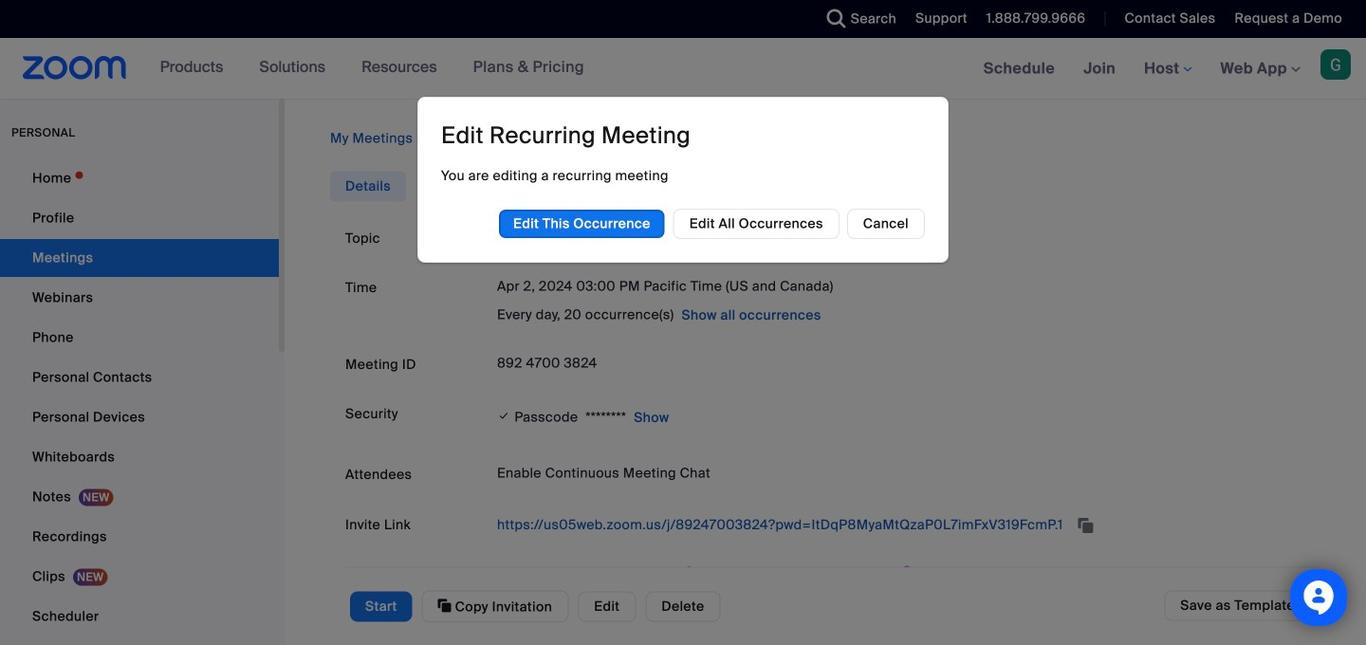 Task type: describe. For each thing, give the bounding box(es) containing it.
manage recursion navigation
[[330, 129, 1320, 148]]

meetings navigation
[[969, 38, 1366, 100]]

manage my meeting tab control tab list
[[330, 171, 406, 202]]

copy image
[[438, 597, 451, 614]]

add to outlook calendar (.ics) image
[[677, 566, 696, 585]]

checked image
[[497, 406, 511, 425]]

personal menu menu
[[0, 159, 279, 645]]



Task type: vqa. For each thing, say whether or not it's contained in the screenshot.
Add to Yahoo Calendar image
yes



Task type: locate. For each thing, give the bounding box(es) containing it.
add to yahoo calendar image
[[898, 566, 917, 585]]

add to google calendar image
[[497, 566, 516, 585]]

heading
[[441, 121, 691, 150]]

application
[[497, 510, 1305, 540]]

dialog
[[417, 97, 949, 263]]

right image
[[419, 129, 430, 148]]

tab
[[330, 171, 406, 202]]

banner
[[0, 38, 1366, 100]]

product information navigation
[[146, 38, 598, 99]]



